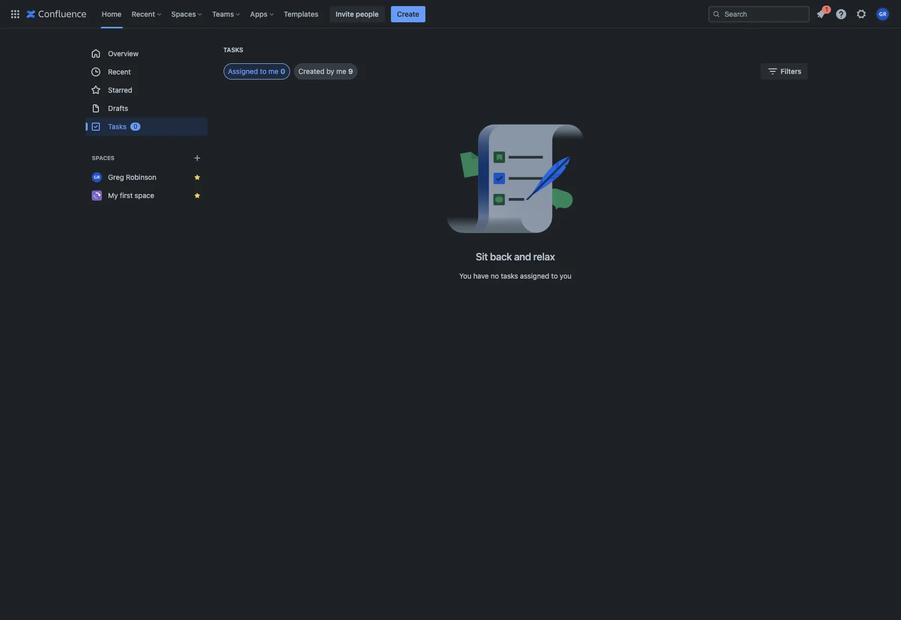 Task type: vqa. For each thing, say whether or not it's contained in the screenshot.
of to the top
no



Task type: describe. For each thing, give the bounding box(es) containing it.
global element
[[6, 0, 706, 28]]

overview
[[108, 49, 138, 58]]

drafts
[[108, 104, 128, 113]]

1 horizontal spatial tasks
[[223, 46, 243, 54]]

sit
[[476, 251, 488, 263]]

help icon image
[[835, 8, 847, 20]]

unstar this space image for my first space
[[193, 192, 201, 200]]

relax
[[533, 251, 555, 263]]

recent inside "link"
[[108, 67, 131, 76]]

tab list containing assigned to me
[[211, 63, 358, 80]]

greg robinson
[[108, 173, 156, 182]]

starred link
[[85, 81, 207, 99]]

create link
[[391, 6, 425, 22]]

group containing overview
[[85, 45, 207, 136]]

appswitcher icon image
[[9, 8, 21, 20]]

sit back and relax
[[476, 251, 555, 263]]

starred
[[108, 86, 132, 94]]

spaces button
[[168, 6, 206, 22]]

to inside tab list
[[260, 67, 267, 76]]

banner containing home
[[0, 0, 901, 28]]

invite people
[[336, 9, 379, 18]]

assigned
[[520, 272, 549, 280]]

no
[[491, 272, 499, 280]]

drafts link
[[85, 99, 207, 118]]

you
[[560, 272, 572, 280]]

0 inside group
[[133, 123, 137, 130]]

spaces inside spaces "popup button"
[[171, 9, 196, 18]]

create
[[397, 9, 419, 18]]

space
[[134, 191, 154, 200]]

recent inside popup button
[[132, 9, 155, 18]]

created by me 9
[[298, 67, 353, 76]]



Task type: locate. For each thing, give the bounding box(es) containing it.
create a space image
[[191, 152, 203, 164]]

filters
[[781, 67, 801, 76]]

assigned to me 0
[[228, 67, 285, 76]]

recent right home
[[132, 9, 155, 18]]

0 vertical spatial to
[[260, 67, 267, 76]]

unstar this space image inside my first space link
[[193, 192, 201, 200]]

recent
[[132, 9, 155, 18], [108, 67, 131, 76]]

my first space
[[108, 191, 154, 200]]

0 horizontal spatial spaces
[[92, 155, 114, 161]]

0 horizontal spatial 0
[[133, 123, 137, 130]]

you have no tasks assigned to you
[[459, 272, 572, 280]]

me
[[268, 67, 279, 76], [336, 67, 346, 76]]

0 vertical spatial recent
[[132, 9, 155, 18]]

overview link
[[85, 45, 207, 63]]

0 horizontal spatial to
[[260, 67, 267, 76]]

search image
[[712, 10, 721, 18]]

9
[[348, 67, 353, 76]]

0 vertical spatial unstar this space image
[[193, 173, 201, 182]]

back
[[490, 251, 512, 263]]

group
[[85, 45, 207, 136]]

templates
[[284, 9, 318, 18]]

teams
[[212, 9, 234, 18]]

spaces
[[171, 9, 196, 18], [92, 155, 114, 161]]

first
[[120, 191, 132, 200]]

home
[[102, 9, 121, 18]]

1 me from the left
[[268, 67, 279, 76]]

1 horizontal spatial spaces
[[171, 9, 196, 18]]

1
[[825, 5, 828, 13]]

home link
[[99, 6, 125, 22]]

greg robinson link
[[85, 168, 207, 187]]

by
[[326, 67, 334, 76]]

filters button
[[760, 63, 808, 80]]

me right assigned
[[268, 67, 279, 76]]

unstar this space image for greg robinson
[[193, 173, 201, 182]]

0 vertical spatial 0
[[280, 67, 285, 76]]

1 vertical spatial to
[[551, 272, 558, 280]]

assigned
[[228, 67, 258, 76]]

0 horizontal spatial me
[[268, 67, 279, 76]]

to
[[260, 67, 267, 76], [551, 272, 558, 280]]

spaces right recent popup button
[[171, 9, 196, 18]]

1 horizontal spatial recent
[[132, 9, 155, 18]]

0 horizontal spatial recent
[[108, 67, 131, 76]]

1 vertical spatial unstar this space image
[[193, 192, 201, 200]]

1 vertical spatial spaces
[[92, 155, 114, 161]]

greg
[[108, 173, 124, 182]]

Search field
[[708, 6, 810, 22]]

2 unstar this space image from the top
[[193, 192, 201, 200]]

my
[[108, 191, 118, 200]]

0 vertical spatial spaces
[[171, 9, 196, 18]]

apps
[[250, 9, 268, 18]]

1 vertical spatial 0
[[133, 123, 137, 130]]

me for by
[[336, 67, 346, 76]]

0 down drafts link
[[133, 123, 137, 130]]

invite
[[336, 9, 354, 18]]

to right assigned
[[260, 67, 267, 76]]

tasks
[[501, 272, 518, 280]]

apps button
[[247, 6, 278, 22]]

0 vertical spatial tasks
[[223, 46, 243, 54]]

people
[[356, 9, 379, 18]]

unstar this space image
[[193, 173, 201, 182], [193, 192, 201, 200]]

recent link
[[85, 63, 207, 81]]

tasks down drafts
[[108, 122, 126, 131]]

me left 9
[[336, 67, 346, 76]]

have
[[473, 272, 489, 280]]

and
[[514, 251, 531, 263]]

confluence image
[[26, 8, 86, 20], [26, 8, 86, 20]]

1 horizontal spatial me
[[336, 67, 346, 76]]

tab list
[[211, 63, 358, 80]]

recent button
[[129, 6, 165, 22]]

me for to
[[268, 67, 279, 76]]

banner
[[0, 0, 901, 28]]

1 horizontal spatial 0
[[280, 67, 285, 76]]

0 inside tab list
[[280, 67, 285, 76]]

tasks
[[223, 46, 243, 54], [108, 122, 126, 131]]

robinson
[[126, 173, 156, 182]]

tasks up assigned
[[223, 46, 243, 54]]

1 unstar this space image from the top
[[193, 173, 201, 182]]

settings icon image
[[855, 8, 868, 20]]

invite people button
[[330, 6, 385, 22]]

1 horizontal spatial to
[[551, 272, 558, 280]]

notification icon image
[[815, 8, 827, 20]]

spaces up "greg"
[[92, 155, 114, 161]]

2 me from the left
[[336, 67, 346, 76]]

templates link
[[281, 6, 321, 22]]

unstar this space image inside greg robinson link
[[193, 173, 201, 182]]

to left you
[[551, 272, 558, 280]]

tasks inside group
[[108, 122, 126, 131]]

teams button
[[209, 6, 244, 22]]

0
[[280, 67, 285, 76], [133, 123, 137, 130]]

created
[[298, 67, 324, 76]]

you
[[459, 272, 471, 280]]

my first space link
[[85, 187, 207, 205]]

1 vertical spatial recent
[[108, 67, 131, 76]]

recent up starred
[[108, 67, 131, 76]]

0 left created
[[280, 67, 285, 76]]

1 vertical spatial tasks
[[108, 122, 126, 131]]

0 horizontal spatial tasks
[[108, 122, 126, 131]]



